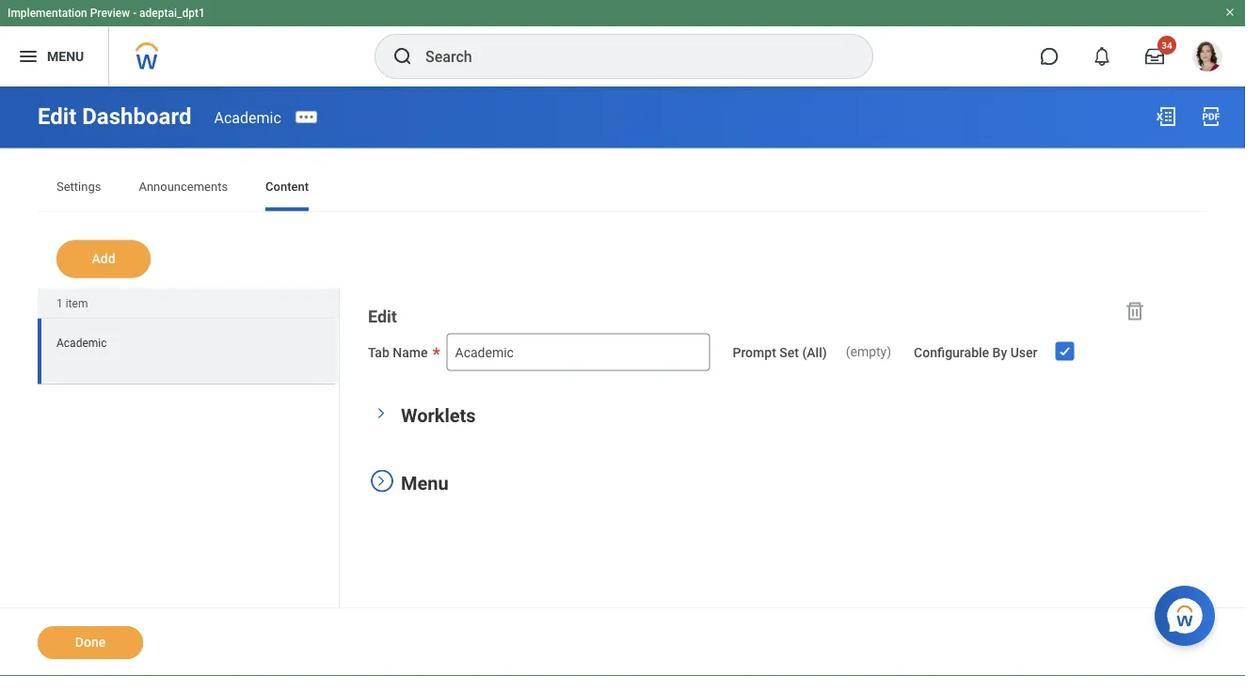 Task type: locate. For each thing, give the bounding box(es) containing it.
edit dashboard main content
[[0, 87, 1245, 677]]

implementation preview -   adeptai_dpt1
[[8, 7, 205, 20]]

region inside edit dashboard main content
[[38, 289, 340, 677]]

1 vertical spatial academic
[[56, 337, 107, 350]]

0 horizontal spatial academic
[[56, 337, 107, 350]]

academic
[[214, 108, 281, 126], [56, 337, 107, 350]]

academic up content
[[214, 108, 281, 126]]

view printable version (pdf) image
[[1200, 105, 1223, 128]]

34
[[1162, 40, 1173, 51]]

item
[[66, 297, 88, 310]]

edit inside the navigation pane region
[[368, 307, 397, 327]]

1 horizontal spatial edit
[[368, 307, 397, 327]]

preview
[[90, 7, 130, 20]]

1
[[56, 297, 63, 310]]

0 horizontal spatial edit
[[38, 103, 77, 130]]

profile logan mcneil image
[[1193, 41, 1223, 75]]

(empty)
[[846, 344, 891, 360]]

0 vertical spatial academic
[[214, 108, 281, 126]]

tab
[[368, 345, 390, 361]]

close environment banner image
[[1225, 7, 1236, 18]]

worklets
[[401, 405, 476, 427]]

edit
[[38, 103, 77, 130], [368, 307, 397, 327]]

delete image
[[1124, 300, 1146, 322]]

configurable by user
[[914, 345, 1038, 361]]

1 horizontal spatial academic
[[214, 108, 281, 126]]

menu button
[[401, 473, 449, 495]]

chevron down image
[[375, 470, 388, 493]]

edit down menu dropdown button
[[38, 103, 77, 130]]

edit dashboard
[[38, 103, 192, 130]]

edit up tab
[[368, 307, 397, 327]]

region containing 1 item
[[38, 289, 340, 677]]

menu button
[[0, 26, 108, 87]]

0 vertical spatial edit
[[38, 103, 77, 130]]

-
[[133, 7, 137, 20]]

academic inside region
[[56, 337, 107, 350]]

dashboard
[[82, 103, 192, 130]]

(all)
[[802, 345, 827, 361]]

academic down "item"
[[56, 337, 107, 350]]

Tab Name text field
[[447, 334, 710, 371]]

1 vertical spatial edit
[[368, 307, 397, 327]]

check small image
[[1054, 340, 1076, 363]]

menu
[[47, 49, 84, 64]]

implementation
[[8, 7, 87, 20]]

done button
[[38, 627, 143, 660]]

justify image
[[17, 45, 40, 68]]

region
[[38, 289, 340, 677]]

tab list containing settings
[[38, 166, 1208, 211]]

done
[[75, 635, 106, 651]]

tab list
[[38, 166, 1208, 211]]

chevron down image
[[375, 402, 388, 425]]



Task type: vqa. For each thing, say whether or not it's contained in the screenshot.
Profile Logan McNeil element
no



Task type: describe. For each thing, give the bounding box(es) containing it.
edit for edit dashboard
[[38, 103, 77, 130]]

add
[[92, 251, 115, 267]]

prompt
[[733, 345, 776, 361]]

menu banner
[[0, 0, 1245, 87]]

content
[[266, 180, 309, 194]]

prompt set (all)
[[733, 345, 827, 361]]

tab name
[[368, 345, 428, 361]]

notifications large image
[[1093, 47, 1112, 66]]

1 item
[[56, 297, 88, 310]]

set
[[780, 345, 799, 361]]

menu
[[401, 473, 449, 495]]

academic for dashboard
[[214, 108, 281, 126]]

export to excel image
[[1155, 105, 1178, 128]]

academic for item
[[56, 337, 107, 350]]

announcements
[[139, 180, 228, 194]]

settings
[[56, 180, 101, 194]]

configurable
[[914, 345, 989, 361]]

adeptai_dpt1
[[139, 7, 205, 20]]

34 button
[[1134, 36, 1177, 77]]

worklets button
[[401, 405, 476, 427]]

academic element
[[214, 108, 281, 126]]

inbox large image
[[1146, 47, 1164, 66]]

name
[[393, 345, 428, 361]]

by
[[993, 345, 1007, 361]]

tab list inside edit dashboard main content
[[38, 166, 1208, 211]]

add button
[[56, 241, 151, 278]]

Search Workday  search field
[[425, 36, 834, 77]]

search image
[[392, 45, 414, 68]]

user
[[1011, 345, 1038, 361]]

edit for edit
[[368, 307, 397, 327]]

navigation pane region
[[340, 288, 1170, 550]]



